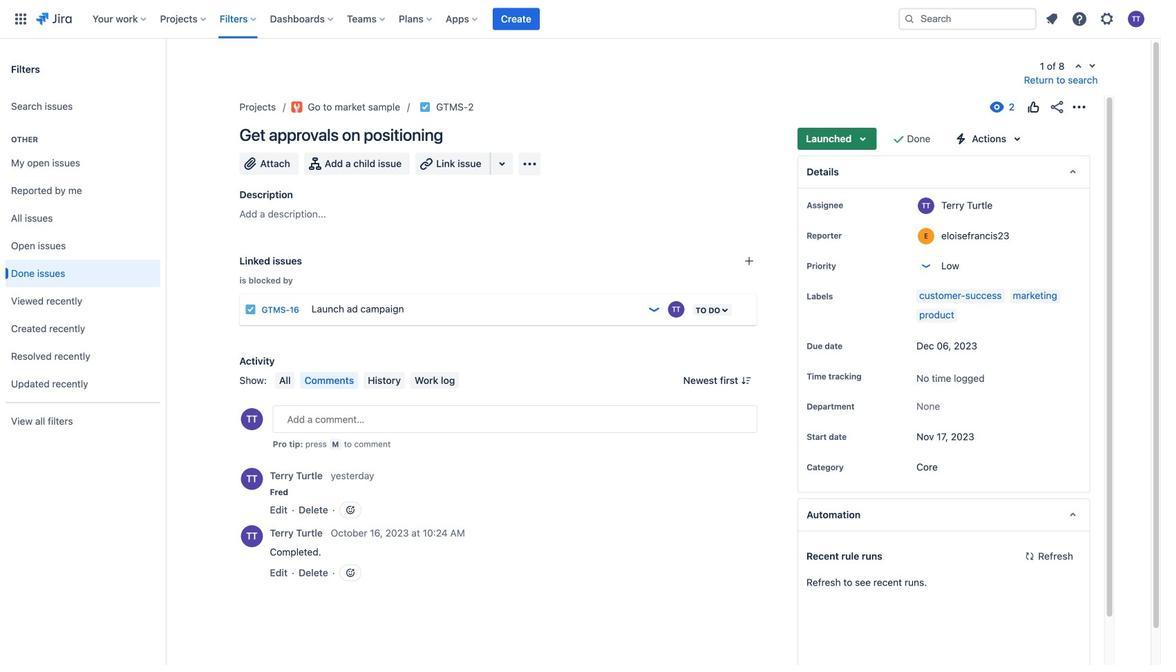 Task type: vqa. For each thing, say whether or not it's contained in the screenshot.
gtms-24 to the bottom
no



Task type: describe. For each thing, give the bounding box(es) containing it.
due date pin to top. only you can see pinned fields. image
[[846, 341, 857, 352]]

help image
[[1072, 11, 1088, 27]]

more information about this user image for second 'add reaction' icon from the top
[[241, 526, 263, 548]]

2 more information about this user image from the top
[[918, 228, 935, 245]]

more information about this user image for 1st 'add reaction' icon
[[241, 468, 263, 491]]

priority: low image
[[647, 303, 661, 317]]

not available - this is the first issue image
[[1073, 62, 1084, 73]]

issue type: task image
[[245, 304, 256, 315]]

sidebar navigation image
[[151, 55, 181, 83]]

vote options: no one has voted for this issue yet. image
[[1026, 99, 1042, 115]]

done image
[[891, 131, 907, 147]]

labels pin to top. only you can see pinned fields. image
[[836, 291, 847, 302]]

actions image
[[1071, 99, 1088, 115]]

settings image
[[1099, 11, 1116, 27]]

appswitcher icon image
[[12, 11, 29, 27]]

next issue 'good-1' ( type 'j' ) image
[[1087, 61, 1098, 72]]

notifications image
[[1044, 11, 1061, 27]]

link an issue image
[[744, 256, 755, 267]]

assignee pin to top. only you can see pinned fields. image
[[846, 200, 857, 211]]

department pin to top. only you can see pinned fields. image
[[858, 401, 869, 412]]

Add a comment… field
[[273, 406, 758, 433]]

go to market sample image
[[291, 102, 302, 113]]

task image
[[420, 102, 431, 113]]

other group
[[6, 120, 160, 402]]



Task type: locate. For each thing, give the bounding box(es) containing it.
1 vertical spatial more information about this user image
[[918, 228, 935, 245]]

details element
[[798, 156, 1091, 189]]

1 more information about this user image from the top
[[241, 468, 263, 491]]

main content
[[166, 39, 1162, 666]]

search image
[[904, 13, 915, 25]]

more information about this user image
[[918, 198, 935, 214], [918, 228, 935, 245]]

0 vertical spatial add reaction image
[[345, 505, 356, 516]]

more information about this user image
[[241, 468, 263, 491], [241, 526, 263, 548]]

0 vertical spatial more information about this user image
[[241, 468, 263, 491]]

menu bar
[[272, 373, 462, 389]]

your profile and settings image
[[1128, 11, 1145, 27]]

1 vertical spatial more information about this user image
[[241, 526, 263, 548]]

priority pin to top. only you can see pinned fields. image
[[839, 261, 850, 272]]

1 add reaction image from the top
[[345, 505, 356, 516]]

jira image
[[36, 11, 72, 27], [36, 11, 72, 27]]

0 vertical spatial more information about this user image
[[918, 198, 935, 214]]

Search field
[[899, 8, 1037, 30]]

heading
[[6, 134, 160, 145]]

automation element
[[798, 499, 1091, 532]]

primary element
[[8, 0, 888, 38]]

1 more information about this user image from the top
[[918, 198, 935, 214]]

2 add reaction image from the top
[[345, 568, 356, 579]]

banner
[[0, 0, 1162, 39]]

add reaction image
[[345, 505, 356, 516], [345, 568, 356, 579]]

2 more information about this user image from the top
[[241, 526, 263, 548]]

1 vertical spatial add reaction image
[[345, 568, 356, 579]]

copy link to issue image
[[471, 101, 482, 112]]



